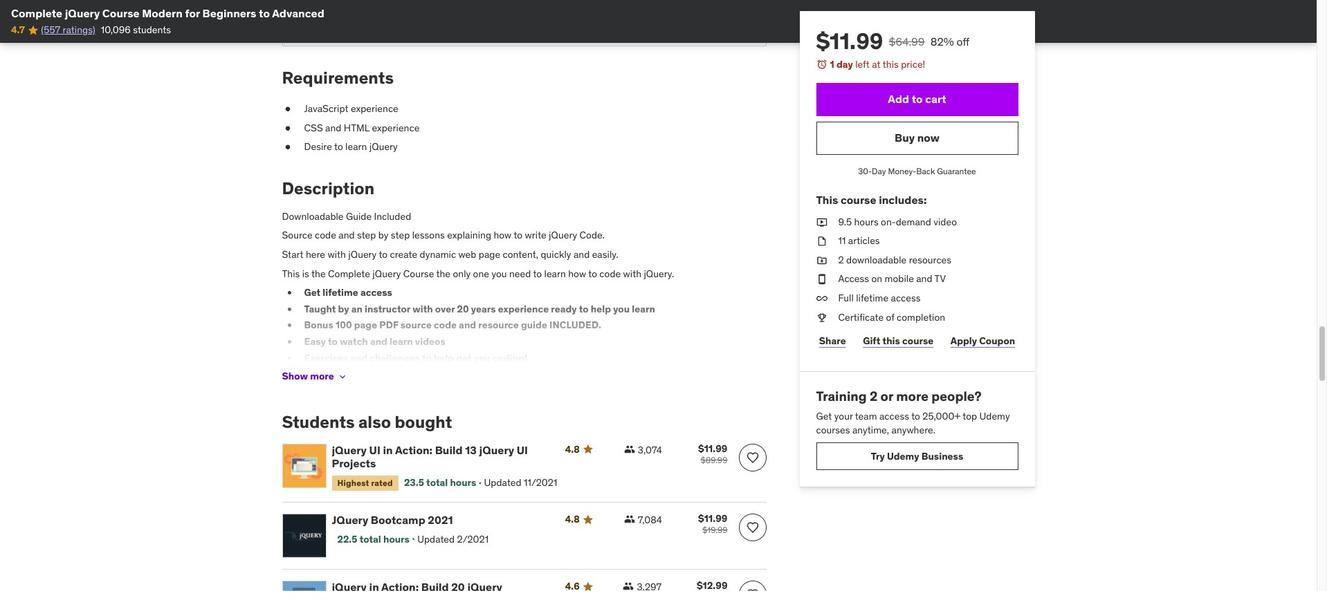 Task type: locate. For each thing, give the bounding box(es) containing it.
and down the guide
[[339, 229, 355, 242]]

try udemy business
[[871, 450, 964, 463]]

1 horizontal spatial by
[[378, 229, 389, 242]]

by down included
[[378, 229, 389, 242]]

step up create
[[391, 229, 410, 242]]

$11.99 $19.99
[[698, 513, 728, 536]]

0 vertical spatial this
[[883, 58, 899, 71]]

1 vertical spatial total
[[360, 533, 381, 546]]

xsmall image
[[299, 16, 310, 29], [282, 122, 293, 135], [282, 141, 293, 154], [816, 235, 827, 248], [816, 292, 827, 306], [337, 371, 348, 383], [624, 444, 635, 455]]

dynamic down lessons
[[420, 248, 456, 261]]

experience
[[351, 103, 398, 115], [372, 122, 420, 134], [498, 303, 549, 315]]

1 vertical spatial more
[[896, 388, 929, 405]]

0 horizontal spatial hours
[[383, 533, 410, 546]]

0 horizontal spatial lifetime
[[323, 287, 358, 299]]

xsmall image for access
[[816, 273, 827, 286]]

this inside the gift this course 'link'
[[883, 335, 900, 347]]

requirements
[[282, 67, 394, 89]]

total right '23.5'
[[426, 477, 448, 490]]

resource
[[478, 319, 519, 332]]

2 horizontal spatial hours
[[854, 216, 879, 228]]

more down exercises
[[310, 371, 334, 383]]

1 horizontal spatial hours
[[450, 477, 476, 490]]

page
[[479, 248, 500, 261], [354, 319, 377, 332]]

jquery down 'students also bought'
[[332, 443, 367, 457]]

code.
[[580, 229, 605, 242]]

access down or
[[880, 410, 909, 423]]

1 horizontal spatial udemy
[[980, 410, 1010, 423]]

1 day left at this price!
[[830, 58, 925, 71]]

2 vertical spatial code
[[434, 319, 457, 332]]

learn down html
[[345, 141, 367, 153]]

learn
[[345, 141, 367, 153], [544, 268, 566, 280], [632, 303, 655, 315], [390, 336, 413, 348]]

business
[[922, 450, 964, 463]]

0 horizontal spatial this
[[282, 268, 300, 280]]

this course includes:
[[816, 193, 927, 207]]

code up here
[[315, 229, 336, 242]]

2 horizontal spatial you
[[613, 303, 630, 315]]

create
[[390, 248, 417, 261]]

in
[[383, 443, 393, 457]]

show more button
[[282, 363, 348, 391]]

2 vertical spatial you
[[474, 352, 490, 364]]

0 vertical spatial with
[[328, 248, 346, 261]]

lifetime up an at the left
[[323, 287, 358, 299]]

0 vertical spatial code
[[315, 229, 336, 242]]

lifetime down on
[[856, 292, 889, 304]]

1 vertical spatial code
[[600, 268, 621, 280]]

guide
[[521, 319, 547, 332]]

to up included.
[[579, 303, 589, 315]]

1 horizontal spatial with
[[413, 303, 433, 315]]

1 horizontal spatial get
[[816, 410, 832, 423]]

10,096 students
[[101, 24, 171, 36]]

1 vertical spatial 4.8
[[565, 514, 580, 526]]

1 vertical spatial you
[[613, 303, 630, 315]]

by left an at the left
[[338, 303, 349, 315]]

1 horizontal spatial course
[[902, 335, 934, 347]]

2 inside training 2 or more people? get your team access to 25,000+ top udemy courses anytime, anywhere.
[[870, 388, 878, 405]]

course down create
[[403, 268, 434, 280]]

complete up (557
[[11, 6, 62, 20]]

0 vertical spatial help
[[591, 303, 611, 315]]

money-
[[888, 166, 916, 176]]

file
[[574, 16, 587, 28]]

xsmall image for 2
[[816, 254, 827, 267]]

0 vertical spatial course
[[102, 6, 140, 20]]

1 horizontal spatial you
[[492, 268, 507, 280]]

jquery
[[65, 6, 100, 20], [380, 16, 408, 28], [369, 141, 398, 153], [549, 229, 577, 242], [348, 248, 377, 261], [373, 268, 401, 280], [332, 443, 367, 457], [479, 443, 514, 457]]

0 horizontal spatial get
[[304, 287, 321, 299]]

1 horizontal spatial page
[[479, 248, 500, 261]]

0 horizontal spatial udemy
[[887, 450, 919, 463]]

step down the guide
[[357, 229, 376, 242]]

2 vertical spatial $11.99
[[698, 513, 728, 526]]

udemy right try
[[887, 450, 919, 463]]

1 vertical spatial wishlist image
[[746, 589, 760, 592]]

how up content,
[[494, 229, 512, 242]]

the right is
[[311, 268, 326, 280]]

jquery down 'css and html experience'
[[369, 141, 398, 153]]

9.5
[[838, 216, 852, 228]]

javascript
[[304, 103, 348, 115]]

for
[[185, 6, 200, 20]]

2021
[[428, 514, 453, 528]]

ui
[[410, 16, 420, 28], [369, 443, 381, 457], [517, 443, 528, 457]]

to up exercises
[[328, 336, 338, 348]]

0 vertical spatial wishlist image
[[746, 451, 760, 465]]

0 vertical spatial udemy
[[980, 410, 1010, 423]]

and down "20"
[[459, 319, 476, 332]]

you right get
[[474, 352, 490, 364]]

0 vertical spatial this
[[816, 193, 838, 207]]

auto
[[422, 16, 442, 28]]

0 vertical spatial get
[[304, 287, 321, 299]]

to left create
[[379, 248, 388, 261]]

description
[[282, 178, 374, 199]]

xsmall image left 'css'
[[282, 122, 293, 135]]

1 vertical spatial this
[[883, 335, 900, 347]]

0 horizontal spatial updated
[[417, 533, 455, 546]]

ui up updated 11/2021
[[517, 443, 528, 457]]

access inside downloadable guide included source code and step by step lessons explaining how to write jquery code. start here with jquery to create dynamic web page content, quickly and easily. this is the complete jquery course the only one you need to learn how to code with jquery. get lifetime access taught by an instructor with over 20 years experience ready to help you learn bonus 100 page pdf source code and resource guide included. easy to watch and learn videos exercises and challenges to help get you coding!
[[360, 287, 392, 299]]

1 vertical spatial 2
[[870, 388, 878, 405]]

0 horizontal spatial complete
[[11, 6, 62, 20]]

0 horizontal spatial total
[[360, 533, 381, 546]]

1 horizontal spatial how
[[568, 268, 586, 280]]

complete up an at the left
[[328, 268, 370, 280]]

students
[[133, 24, 171, 36]]

0 vertical spatial source
[[321, 16, 352, 28]]

code down easily.
[[600, 268, 621, 280]]

source left "code"
[[321, 16, 352, 28]]

2 left or
[[870, 388, 878, 405]]

more right or
[[896, 388, 929, 405]]

on
[[872, 273, 883, 285]]

1 horizontal spatial total
[[426, 477, 448, 490]]

1 vertical spatial this
[[282, 268, 300, 280]]

how
[[494, 229, 512, 242], [568, 268, 586, 280]]

1 vertical spatial updated
[[417, 533, 455, 546]]

experience up guide
[[498, 303, 549, 315]]

0 vertical spatial 4.8
[[565, 443, 580, 456]]

html
[[344, 122, 370, 134]]

students also bought
[[282, 412, 452, 433]]

1 horizontal spatial updated
[[484, 477, 522, 490]]

apply
[[951, 335, 977, 347]]

1 vertical spatial hours
[[450, 477, 476, 490]]

hours down bootcamp at the bottom
[[383, 533, 410, 546]]

$11.99 for $11.99 $19.99
[[698, 513, 728, 526]]

source up start
[[282, 229, 313, 242]]

hours down 13 on the bottom left
[[450, 477, 476, 490]]

downloadable
[[846, 254, 907, 266]]

0 vertical spatial total
[[426, 477, 448, 490]]

to left write on the left
[[514, 229, 523, 242]]

1 vertical spatial how
[[568, 268, 586, 280]]

gift this course
[[863, 335, 934, 347]]

0 horizontal spatial dynamic
[[420, 248, 456, 261]]

1 vertical spatial $11.99
[[698, 443, 728, 455]]

the left only
[[436, 268, 451, 280]]

course up 9.5
[[841, 193, 877, 207]]

xsmall image down exercises
[[337, 371, 348, 383]]

how down quickly at the left top of page
[[568, 268, 586, 280]]

1 horizontal spatial this
[[816, 193, 838, 207]]

30-day money-back guarantee
[[858, 166, 976, 176]]

share
[[819, 335, 846, 347]]

2 down 11
[[838, 254, 844, 266]]

with left the over
[[413, 303, 433, 315]]

$11.99 left wishlist icon
[[698, 513, 728, 526]]

$11.99 right the 3,074
[[698, 443, 728, 455]]

0 vertical spatial hours
[[854, 216, 879, 228]]

this right gift
[[883, 335, 900, 347]]

action:
[[395, 443, 433, 457]]

you right one
[[492, 268, 507, 280]]

0 vertical spatial course
[[841, 193, 877, 207]]

build
[[435, 443, 463, 457]]

1 horizontal spatial 2
[[870, 388, 878, 405]]

access up instructor
[[360, 287, 392, 299]]

1 horizontal spatial course
[[403, 268, 434, 280]]

1 horizontal spatial help
[[591, 303, 611, 315]]

xsmall image left "code"
[[299, 16, 310, 29]]

0 vertical spatial you
[[492, 268, 507, 280]]

help up included.
[[591, 303, 611, 315]]

udemy right top
[[980, 410, 1010, 423]]

you
[[492, 268, 507, 280], [613, 303, 630, 315], [474, 352, 490, 364]]

xsmall image left the desire
[[282, 141, 293, 154]]

dynamic right from
[[509, 16, 546, 28]]

to up anywhere.
[[912, 410, 920, 423]]

$11.99 up day
[[816, 27, 883, 55]]

1 4.8 from the top
[[565, 443, 580, 456]]

jquery down create
[[373, 268, 401, 280]]

2 vertical spatial with
[[413, 303, 433, 315]]

wishlist image
[[746, 451, 760, 465], [746, 589, 760, 592]]

2 4.8 from the top
[[565, 514, 580, 526]]

2 wishlist image from the top
[[746, 589, 760, 592]]

2 downloadable resources
[[838, 254, 952, 266]]

7,084
[[638, 514, 662, 527]]

complete
[[11, 6, 62, 20], [328, 268, 370, 280]]

0 horizontal spatial source
[[282, 229, 313, 242]]

rated
[[371, 478, 393, 489]]

$19.99
[[703, 526, 728, 536]]

0 vertical spatial page
[[479, 248, 500, 261]]

help left get
[[434, 352, 454, 364]]

more
[[310, 371, 334, 383], [896, 388, 929, 405]]

xsmall image left 11
[[816, 235, 827, 248]]

1 vertical spatial by
[[338, 303, 349, 315]]

4.8 for jquery ui in action: build 13 jquery ui projects
[[565, 443, 580, 456]]

11 articles
[[838, 235, 880, 247]]

course inside 'link'
[[902, 335, 934, 347]]

included.
[[550, 319, 601, 332]]

xsmall image for css
[[282, 122, 293, 135]]

1 vertical spatial dynamic
[[420, 248, 456, 261]]

0 horizontal spatial with
[[328, 248, 346, 261]]

1 vertical spatial source
[[282, 229, 313, 242]]

ui left in
[[369, 443, 381, 457]]

1 vertical spatial udemy
[[887, 450, 919, 463]]

0 vertical spatial more
[[310, 371, 334, 383]]

with right here
[[328, 248, 346, 261]]

2 vertical spatial experience
[[498, 303, 549, 315]]

1 horizontal spatial source
[[321, 16, 352, 28]]

with left jquery.
[[623, 268, 642, 280]]

0 horizontal spatial code
[[315, 229, 336, 242]]

100
[[336, 319, 352, 332]]

downloadable
[[282, 210, 344, 223]]

one
[[473, 268, 489, 280]]

0 horizontal spatial you
[[474, 352, 490, 364]]

source inside downloadable guide included source code and step by step lessons explaining how to write jquery code. start here with jquery to create dynamic web page content, quickly and easily. this is the complete jquery course the only one you need to learn how to code with jquery. get lifetime access taught by an instructor with over 20 years experience ready to help you learn bonus 100 page pdf source code and resource guide included. easy to watch and learn videos exercises and challenges to help get you coding!
[[282, 229, 313, 242]]

alarm image
[[816, 59, 827, 70]]

$89.99
[[701, 455, 728, 465]]

0 vertical spatial complete
[[11, 6, 62, 20]]

experience up 'css and html experience'
[[351, 103, 398, 115]]

code down the over
[[434, 319, 457, 332]]

1 horizontal spatial more
[[896, 388, 929, 405]]

xsmall image left full
[[816, 292, 827, 306]]

1 vertical spatial course
[[403, 268, 434, 280]]

1 vertical spatial course
[[902, 335, 934, 347]]

to right need
[[533, 268, 542, 280]]

jquery up 'ratings)'
[[65, 6, 100, 20]]

complete inside downloadable guide included source code and step by step lessons explaining how to write jquery code. start here with jquery to create dynamic web page content, quickly and easily. this is the complete jquery course the only one you need to learn how to code with jquery. get lifetime access taught by an instructor with over 20 years experience ready to help you learn bonus 100 page pdf source code and resource guide included. easy to watch and learn videos exercises and challenges to help get you coding!
[[328, 268, 370, 280]]

xsmall image inside show more button
[[337, 371, 348, 383]]

page up one
[[479, 248, 500, 261]]

hours up articles at right
[[854, 216, 879, 228]]

full lifetime access
[[838, 292, 921, 304]]

left
[[855, 58, 870, 71]]

0 horizontal spatial how
[[494, 229, 512, 242]]

total for 22.5
[[360, 533, 381, 546]]

videos
[[415, 336, 446, 348]]

total right 22.5
[[360, 533, 381, 546]]

0 horizontal spatial course
[[841, 193, 877, 207]]

2 vertical spatial hours
[[383, 533, 410, 546]]

1 vertical spatial complete
[[328, 268, 370, 280]]

course up 10,096
[[102, 6, 140, 20]]

years
[[471, 303, 496, 315]]

learn down "pdf source"
[[390, 336, 413, 348]]

0 vertical spatial experience
[[351, 103, 398, 115]]

0 horizontal spatial the
[[311, 268, 326, 280]]

to left cart
[[912, 92, 923, 106]]

access
[[838, 273, 869, 285]]

wishlist image down wishlist icon
[[746, 589, 760, 592]]

1 step from the left
[[357, 229, 376, 242]]

start
[[282, 248, 304, 261]]

to down videos
[[422, 352, 432, 364]]

get up taught
[[304, 287, 321, 299]]

0 vertical spatial $11.99
[[816, 27, 883, 55]]

coupon
[[979, 335, 1015, 347]]

0 vertical spatial dynamic
[[509, 16, 546, 28]]

and right 'css'
[[325, 122, 342, 134]]

updated down jquery bootcamp 2021 link
[[417, 533, 455, 546]]

is
[[302, 268, 309, 280]]

ui left auto
[[410, 16, 420, 28]]

xsmall image
[[282, 103, 293, 116], [816, 216, 827, 229], [816, 254, 827, 267], [816, 273, 827, 286], [816, 311, 827, 325], [624, 514, 635, 526], [623, 582, 634, 592]]

updated left 11/2021
[[484, 477, 522, 490]]

get up courses
[[816, 410, 832, 423]]

total
[[426, 477, 448, 490], [360, 533, 381, 546]]

2 horizontal spatial ui
[[517, 443, 528, 457]]

experience right html
[[372, 122, 420, 134]]

video
[[934, 216, 957, 228]]

taught
[[304, 303, 336, 315]]

2 this from the top
[[883, 335, 900, 347]]

1
[[830, 58, 834, 71]]

0 horizontal spatial help
[[434, 352, 454, 364]]

instructor
[[365, 303, 410, 315]]

11/2021
[[524, 477, 557, 490]]

you down easily.
[[613, 303, 630, 315]]

1 horizontal spatial complete
[[328, 268, 370, 280]]

advanced
[[272, 6, 324, 20]]

price!
[[901, 58, 925, 71]]

course down completion
[[902, 335, 934, 347]]

team
[[855, 410, 877, 423]]

1 vertical spatial help
[[434, 352, 454, 364]]

xsmall image for 9.5
[[816, 216, 827, 229]]

1 vertical spatial page
[[354, 319, 377, 332]]

0 horizontal spatial step
[[357, 229, 376, 242]]

1 horizontal spatial dynamic
[[509, 16, 546, 28]]

only
[[453, 268, 471, 280]]

code
[[354, 16, 377, 28]]

source
[[321, 16, 352, 28], [282, 229, 313, 242]]

experience inside downloadable guide included source code and step by step lessons explaining how to write jquery code. start here with jquery to create dynamic web page content, quickly and easily. this is the complete jquery course the only one you need to learn how to code with jquery. get lifetime access taught by an instructor with over 20 years experience ready to help you learn bonus 100 page pdf source code and resource guide included. easy to watch and learn videos exercises and challenges to help get you coding!
[[498, 303, 549, 315]]

mobile
[[885, 273, 914, 285]]

0 horizontal spatial 2
[[838, 254, 844, 266]]

this right at
[[883, 58, 899, 71]]

page down an at the left
[[354, 319, 377, 332]]

1 horizontal spatial code
[[434, 319, 457, 332]]

0 horizontal spatial more
[[310, 371, 334, 383]]



Task type: vqa. For each thing, say whether or not it's contained in the screenshot.
be
no



Task type: describe. For each thing, give the bounding box(es) containing it.
dynamic inside downloadable guide included source code and step by step lessons explaining how to write jquery code. start here with jquery to create dynamic web page content, quickly and easily. this is the complete jquery course the only one you need to learn how to code with jquery. get lifetime access taught by an instructor with over 20 years experience ready to help you learn bonus 100 page pdf source code and resource guide included. easy to watch and learn videos exercises and challenges to help get you coding!
[[420, 248, 456, 261]]

javascript experience
[[304, 103, 398, 115]]

to left advanced
[[259, 6, 270, 20]]

0 vertical spatial how
[[494, 229, 512, 242]]

wishlist image
[[746, 521, 760, 535]]

anytime,
[[853, 424, 889, 436]]

modern
[[142, 6, 183, 20]]

2 horizontal spatial code
[[600, 268, 621, 280]]

quickly
[[541, 248, 571, 261]]

0 vertical spatial 2
[[838, 254, 844, 266]]

buy now button
[[816, 122, 1018, 155]]

82%
[[931, 35, 954, 48]]

apply coupon button
[[948, 327, 1018, 355]]

add to cart button
[[816, 83, 1018, 116]]

and down code.
[[574, 248, 590, 261]]

to inside button
[[912, 92, 923, 106]]

to inside training 2 or more people? get your team access to 25,000+ top udemy courses anytime, anywhere.
[[912, 410, 920, 423]]

0 horizontal spatial page
[[354, 319, 377, 332]]

more inside button
[[310, 371, 334, 383]]

xsmall image for certificate
[[816, 311, 827, 325]]

to down easily.
[[588, 268, 597, 280]]

jquery right 13 on the bottom left
[[479, 443, 514, 457]]

explaining
[[447, 229, 491, 242]]

$11.99 for $11.99 $89.99
[[698, 443, 728, 455]]

1 the from the left
[[311, 268, 326, 280]]

of
[[886, 311, 895, 324]]

$11.99 $64.99 82% off
[[816, 27, 970, 55]]

top
[[963, 410, 977, 423]]

4.7
[[11, 24, 25, 36]]

includes:
[[879, 193, 927, 207]]

watch
[[340, 336, 368, 348]]

need
[[509, 268, 531, 280]]

highest rated
[[337, 478, 393, 489]]

lessons
[[412, 229, 445, 242]]

write
[[525, 229, 547, 242]]

downloadable guide included source code and step by step lessons explaining how to write jquery code. start here with jquery to create dynamic web page content, quickly and easily. this is the complete jquery course the only one you need to learn how to code with jquery. get lifetime access taught by an instructor with over 20 years experience ready to help you learn bonus 100 page pdf source code and resource guide included. easy to watch and learn videos exercises and challenges to help get you coding!
[[282, 210, 674, 364]]

ratings)
[[63, 24, 95, 36]]

at
[[872, 58, 881, 71]]

30-
[[858, 166, 872, 176]]

off
[[957, 35, 970, 48]]

training 2 or more people? get your team access to 25,000+ top udemy courses anytime, anywhere.
[[816, 388, 1010, 436]]

beginners
[[202, 6, 256, 20]]

full
[[838, 292, 854, 304]]

certificate of completion
[[838, 311, 945, 324]]

xsmall image for desire
[[282, 141, 293, 154]]

jquery
[[332, 514, 368, 528]]

1 horizontal spatial ui
[[410, 16, 420, 28]]

bootcamp
[[371, 514, 425, 528]]

updated 2/2021
[[417, 533, 489, 546]]

2 the from the left
[[436, 268, 451, 280]]

1 wishlist image from the top
[[746, 451, 760, 465]]

xsmall image for javascript
[[282, 103, 293, 116]]

access down mobile
[[891, 292, 921, 304]]

show
[[282, 371, 308, 383]]

9.5 hours on-demand video
[[838, 216, 957, 228]]

lifetime inside downloadable guide included source code and step by step lessons explaining how to write jquery code. start here with jquery to create dynamic web page content, quickly and easily. this is the complete jquery course the only one you need to learn how to code with jquery. get lifetime access taught by an instructor with over 20 years experience ready to help you learn bonus 100 page pdf source code and resource guide included. easy to watch and learn videos exercises and challenges to help get you coding!
[[323, 287, 358, 299]]

1 this from the top
[[883, 58, 899, 71]]

try
[[871, 450, 885, 463]]

anywhere.
[[892, 424, 936, 436]]

desire to learn jquery
[[304, 141, 398, 153]]

22.5
[[337, 533, 357, 546]]

buy
[[895, 131, 915, 145]]

get inside training 2 or more people? get your team access to 25,000+ top udemy courses anytime, anywhere.
[[816, 410, 832, 423]]

also
[[358, 412, 391, 433]]

jquery ui in action: build 13 jquery ui projects
[[332, 443, 528, 470]]

tv
[[935, 273, 946, 285]]

access inside training 2 or more people? get your team access to 25,000+ top udemy courses anytime, anywhere.
[[880, 410, 909, 423]]

css
[[304, 122, 323, 134]]

25,000+
[[923, 410, 961, 423]]

resources
[[909, 254, 952, 266]]

hours for 11/2021
[[450, 477, 476, 490]]

updated 11/2021
[[484, 477, 557, 490]]

4.8 for jquery bootcamp 2021
[[565, 514, 580, 526]]

0 horizontal spatial ui
[[369, 443, 381, 457]]

2 step from the left
[[391, 229, 410, 242]]

jquery right "code"
[[380, 16, 408, 28]]

completion
[[897, 311, 945, 324]]

learn down jquery.
[[632, 303, 655, 315]]

20
[[457, 303, 469, 315]]

to right the desire
[[334, 141, 343, 153]]

guide
[[346, 210, 372, 223]]

source code jquery ui auto complete from dynamic json file
[[321, 16, 587, 28]]

and down watch
[[350, 352, 368, 364]]

more inside training 2 or more people? get your team access to 25,000+ top udemy courses anytime, anywhere.
[[896, 388, 929, 405]]

share button
[[816, 327, 849, 355]]

day
[[872, 166, 886, 176]]

day
[[837, 58, 853, 71]]

13
[[465, 443, 477, 457]]

and left "tv"
[[916, 273, 933, 285]]

10,096
[[101, 24, 131, 36]]

buy now
[[895, 131, 940, 145]]

2 horizontal spatial with
[[623, 268, 642, 280]]

guarantee
[[937, 166, 976, 176]]

get inside downloadable guide included source code and step by step lessons explaining how to write jquery code. start here with jquery to create dynamic web page content, quickly and easily. this is the complete jquery course the only one you need to learn how to code with jquery. get lifetime access taught by an instructor with over 20 years experience ready to help you learn bonus 100 page pdf source code and resource guide included. easy to watch and learn videos exercises and challenges to help get you coding!
[[304, 287, 321, 299]]

easy
[[304, 336, 326, 348]]

0 horizontal spatial course
[[102, 6, 140, 20]]

gift
[[863, 335, 881, 347]]

$11.99 for $11.99 $64.99 82% off
[[816, 27, 883, 55]]

23.5 total hours
[[404, 477, 476, 490]]

complete jquery course modern for beginners to advanced
[[11, 6, 324, 20]]

gift this course link
[[860, 327, 937, 355]]

courses
[[816, 424, 850, 436]]

ready
[[551, 303, 577, 315]]

jquery ui in action: build 13 jquery ui projects link
[[332, 443, 549, 471]]

pdf source
[[379, 319, 432, 332]]

updated for updated 11/2021
[[484, 477, 522, 490]]

web
[[458, 248, 476, 261]]

total for 23.5
[[426, 477, 448, 490]]

projects
[[332, 457, 376, 470]]

$11.99 $89.99
[[698, 443, 728, 465]]

updated for updated 2/2021
[[417, 533, 455, 546]]

and up "challenges"
[[370, 336, 388, 348]]

xsmall image for source
[[299, 16, 310, 29]]

learn down quickly at the left top of page
[[544, 268, 566, 280]]

jquery.
[[644, 268, 674, 280]]

$64.99
[[889, 35, 925, 48]]

this inside downloadable guide included source code and step by step lessons explaining how to write jquery code. start here with jquery to create dynamic web page content, quickly and easily. this is the complete jquery course the only one you need to learn how to code with jquery. get lifetime access taught by an instructor with over 20 years experience ready to help you learn bonus 100 page pdf source code and resource guide included. easy to watch and learn videos exercises and challenges to help get you coding!
[[282, 268, 300, 280]]

23.5
[[404, 477, 424, 490]]

coding!
[[493, 352, 527, 364]]

udemy inside training 2 or more people? get your team access to 25,000+ top udemy courses anytime, anywhere.
[[980, 410, 1010, 423]]

course inside downloadable guide included source code and step by step lessons explaining how to write jquery code. start here with jquery to create dynamic web page content, quickly and easily. this is the complete jquery course the only one you need to learn how to code with jquery. get lifetime access taught by an instructor with over 20 years experience ready to help you learn bonus 100 page pdf source code and resource guide included. easy to watch and learn videos exercises and challenges to help get you coding!
[[403, 268, 434, 280]]

xsmall image for full
[[816, 292, 827, 306]]

hours for 2/2021
[[383, 533, 410, 546]]

1 horizontal spatial lifetime
[[856, 292, 889, 304]]

get
[[456, 352, 472, 364]]

here
[[306, 248, 325, 261]]

training
[[816, 388, 867, 405]]

included
[[374, 210, 411, 223]]

certificate
[[838, 311, 884, 324]]

jquery up quickly at the left top of page
[[549, 229, 577, 242]]

jquery down the guide
[[348, 248, 377, 261]]

2/2021
[[457, 533, 489, 546]]

xsmall image for 11
[[816, 235, 827, 248]]

1 vertical spatial experience
[[372, 122, 420, 134]]

(557 ratings)
[[41, 24, 95, 36]]

access on mobile and tv
[[838, 273, 946, 285]]

xsmall image left the 3,074
[[624, 444, 635, 455]]

bought
[[395, 412, 452, 433]]

jquery bootcamp 2021 link
[[332, 514, 549, 528]]

0 vertical spatial by
[[378, 229, 389, 242]]



